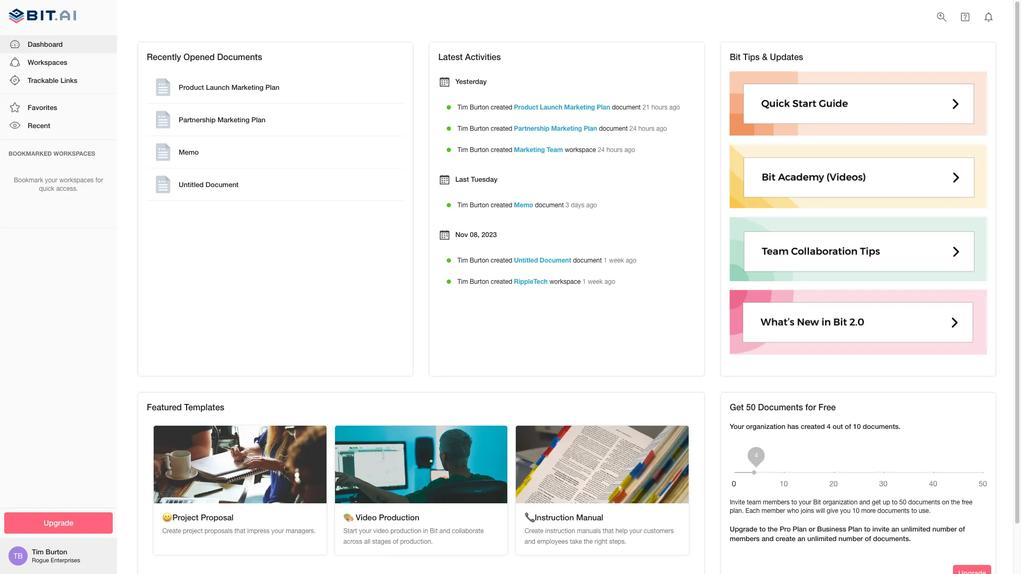 Task type: locate. For each thing, give the bounding box(es) containing it.
1 vertical spatial 10
[[853, 508, 860, 515]]

tim inside tim burton created rippletech workspace 1 week ago
[[458, 278, 468, 286]]

your right help
[[630, 528, 643, 536]]

2 that from the left
[[603, 528, 614, 536]]

the right on
[[952, 499, 961, 507]]

0 vertical spatial workspace
[[565, 146, 596, 154]]

to
[[792, 499, 798, 507], [893, 499, 898, 507], [912, 508, 918, 515], [760, 525, 766, 534], [865, 525, 871, 534]]

bit
[[730, 52, 741, 62], [814, 499, 822, 507], [430, 528, 438, 536]]

to up who
[[792, 499, 798, 507]]

1 horizontal spatial partnership marketing plan link
[[514, 125, 598, 133]]

created inside tim burton created untitled document document 1 week ago
[[491, 257, 513, 265]]

1
[[604, 257, 608, 265], [583, 278, 587, 286]]

that up right
[[603, 528, 614, 536]]

24 inside tim burton created partnership marketing plan document 24 hours ago
[[630, 125, 637, 133]]

unlimited
[[902, 525, 931, 534], [808, 535, 837, 544]]

untitled
[[179, 181, 204, 189], [514, 257, 538, 265]]

created inside tim burton created rippletech workspace 1 week ago
[[491, 278, 513, 286]]

2 vertical spatial the
[[584, 539, 593, 546]]

featured
[[147, 402, 182, 412]]

workspace right team
[[565, 146, 596, 154]]

enterprises
[[51, 558, 80, 564]]

and up more
[[860, 499, 871, 507]]

10
[[854, 423, 862, 431], [853, 508, 860, 515]]

0 horizontal spatial upgrade
[[44, 519, 73, 528]]

2023
[[482, 231, 497, 239]]

start your video production in bit and collaborate across all stages of production.
[[344, 528, 484, 546]]

hours inside tim burton created marketing team workspace 24 hours ago
[[607, 146, 623, 154]]

0 horizontal spatial the
[[584, 539, 593, 546]]

2 horizontal spatial bit
[[814, 499, 822, 507]]

workspace inside tim burton created marketing team workspace 24 hours ago
[[565, 146, 596, 154]]

50 right get
[[747, 402, 756, 412]]

0 vertical spatial number
[[933, 525, 958, 534]]

1 horizontal spatial upgrade
[[730, 525, 758, 534]]

0 vertical spatial untitled document link
[[149, 171, 402, 199]]

0 horizontal spatial 1
[[583, 278, 587, 286]]

created
[[491, 104, 513, 111], [491, 125, 513, 133], [491, 146, 513, 154], [491, 202, 513, 209], [491, 257, 513, 265], [491, 278, 513, 286], [801, 423, 826, 431]]

recent button
[[0, 117, 117, 135]]

10 right you
[[853, 508, 860, 515]]

partnership marketing plan link for tim burton
[[514, 125, 598, 133]]

workspace down tim burton created untitled document document 1 week ago
[[550, 278, 581, 286]]

your up the quick at left top
[[45, 176, 58, 184]]

1 horizontal spatial untitled
[[514, 257, 538, 265]]

2 create from the left
[[525, 528, 544, 536]]

that left impress
[[235, 528, 246, 536]]

activities
[[465, 52, 501, 62]]

tim for product launch marketing plan
[[458, 104, 468, 111]]

1 horizontal spatial the
[[768, 525, 778, 534]]

plan
[[266, 83, 280, 92], [597, 103, 611, 111], [252, 116, 266, 124], [584, 125, 598, 133], [793, 525, 807, 534], [849, 525, 863, 534]]

ago inside tim burton created rippletech workspace 1 week ago
[[605, 278, 616, 286]]

documents. inside upgrade to the pro plan or business plan to invite an unlimited number of members and create an unlimited number of documents.
[[874, 535, 912, 544]]

0 vertical spatial for
[[96, 176, 103, 184]]

created inside tim burton created marketing team workspace 24 hours ago
[[491, 146, 513, 154]]

1 horizontal spatial untitled document link
[[514, 257, 572, 265]]

0 vertical spatial the
[[952, 499, 961, 507]]

created for partnership
[[491, 125, 513, 133]]

burton for memo
[[470, 202, 489, 209]]

memo up untitled document
[[179, 148, 199, 157]]

unlimited down use.
[[902, 525, 931, 534]]

launch up partnership marketing plan
[[206, 83, 230, 92]]

marketing down tim burton created product launch marketing plan document 21 hours ago
[[552, 125, 582, 133]]

created for marketing
[[491, 146, 513, 154]]

workspaces
[[28, 58, 67, 66]]

1 vertical spatial unlimited
[[808, 535, 837, 544]]

number
[[933, 525, 958, 534], [839, 535, 864, 544]]

0 vertical spatial members
[[764, 499, 790, 507]]

plan.
[[730, 508, 744, 515]]

marketing up tim burton created partnership marketing plan document 24 hours ago
[[565, 103, 596, 111]]

an right create
[[798, 535, 806, 544]]

1 horizontal spatial 50
[[900, 499, 907, 507]]

ago inside tim burton created partnership marketing plan document 24 hours ago
[[657, 125, 668, 133]]

memo link
[[149, 139, 402, 166], [514, 201, 534, 209]]

dashboard
[[28, 40, 63, 48]]

0 vertical spatial documents
[[217, 52, 262, 62]]

unlimited down business
[[808, 535, 837, 544]]

upgrade inside upgrade to the pro plan or business plan to invite an unlimited number of members and create an unlimited number of documents.
[[730, 525, 758, 534]]

🎨 video production image
[[335, 426, 508, 504]]

members up member
[[764, 499, 790, 507]]

1 horizontal spatial launch
[[540, 103, 563, 111]]

tim inside tim burton created untitled document document 1 week ago
[[458, 257, 468, 265]]

0 horizontal spatial launch
[[206, 83, 230, 92]]

1 horizontal spatial for
[[806, 402, 817, 412]]

organization up you
[[823, 499, 858, 507]]

organization down get 50 documents for free on the right
[[747, 423, 786, 431]]

number down business
[[839, 535, 864, 544]]

create for 📞instruction manual
[[525, 528, 544, 536]]

0 vertical spatial memo
[[179, 148, 199, 157]]

bit left tips
[[730, 52, 741, 62]]

2 vertical spatial bit
[[430, 528, 438, 536]]

1 horizontal spatial week
[[609, 257, 625, 265]]

create
[[162, 528, 181, 536], [525, 528, 544, 536]]

and left employees
[[525, 539, 536, 546]]

0 horizontal spatial create
[[162, 528, 181, 536]]

0 horizontal spatial 50
[[747, 402, 756, 412]]

that inside create instruction manuals that help your customers and employees take the right steps.
[[603, 528, 614, 536]]

tim inside tim burton created memo document 3 days ago
[[458, 202, 468, 209]]

favorites
[[28, 103, 57, 112]]

your inside create instruction manuals that help your customers and employees take the right steps.
[[630, 528, 643, 536]]

bit right in
[[430, 528, 438, 536]]

created inside tim burton created memo document 3 days ago
[[491, 202, 513, 209]]

1 horizontal spatial partnership
[[514, 125, 550, 133]]

1 vertical spatial documents
[[878, 508, 910, 515]]

08,
[[470, 231, 480, 239]]

burton inside tim burton created rippletech workspace 1 week ago
[[470, 278, 489, 286]]

an
[[892, 525, 900, 534], [798, 535, 806, 544]]

partnership down product launch marketing plan
[[179, 116, 216, 124]]

document inside tim burton created product launch marketing plan document 21 hours ago
[[612, 104, 641, 111]]

workspaces
[[59, 176, 94, 184]]

to left use.
[[912, 508, 918, 515]]

product down opened
[[179, 83, 204, 92]]

0 horizontal spatial 24
[[598, 146, 605, 154]]

0 vertical spatial organization
[[747, 423, 786, 431]]

start
[[344, 528, 357, 536]]

bit inside invite team members to your bit organization and get up to 50 documents on the free plan. each member who joins will give you 10 more documents to use.
[[814, 499, 822, 507]]

0 vertical spatial bit
[[730, 52, 741, 62]]

documents
[[217, 52, 262, 62], [759, 402, 804, 412]]

production
[[391, 528, 422, 536]]

1 vertical spatial workspace
[[550, 278, 581, 286]]

last
[[456, 175, 469, 184]]

ago
[[670, 104, 681, 111], [657, 125, 668, 133], [625, 146, 636, 154], [587, 202, 598, 209], [626, 257, 637, 265], [605, 278, 616, 286]]

1 horizontal spatial number
[[933, 525, 958, 534]]

for inside the bookmark your workspaces for quick access.
[[96, 176, 103, 184]]

documents down up
[[878, 508, 910, 515]]

1 vertical spatial documents
[[759, 402, 804, 412]]

partnership up 'marketing team' link at the top
[[514, 125, 550, 133]]

memo left the 3
[[514, 201, 534, 209]]

launch
[[206, 83, 230, 92], [540, 103, 563, 111]]

upgrade button
[[4, 513, 113, 534]]

bit for invite team members to your bit organization and get up to 50 documents on the free plan. each member who joins will give you 10 more documents to use.
[[814, 499, 822, 507]]

document inside tim burton created partnership marketing plan document 24 hours ago
[[599, 125, 628, 133]]

burton inside tim burton created marketing team workspace 24 hours ago
[[470, 146, 489, 154]]

number down on
[[933, 525, 958, 534]]

create down the 📞instruction
[[525, 528, 544, 536]]

50 right up
[[900, 499, 907, 507]]

manuals
[[577, 528, 601, 536]]

1 horizontal spatial product
[[514, 103, 539, 111]]

and left create
[[762, 535, 774, 544]]

1 vertical spatial product launch marketing plan link
[[514, 103, 611, 111]]

right
[[595, 539, 608, 546]]

create inside create instruction manuals that help your customers and employees take the right steps.
[[525, 528, 544, 536]]

for left free
[[806, 402, 817, 412]]

memo
[[179, 148, 199, 157], [514, 201, 534, 209]]

created inside tim burton created partnership marketing plan document 24 hours ago
[[491, 125, 513, 133]]

documents. right out
[[863, 423, 901, 431]]

on
[[943, 499, 950, 507]]

launch up tim burton created partnership marketing plan document 24 hours ago
[[540, 103, 563, 111]]

documents. down invite on the bottom right of the page
[[874, 535, 912, 544]]

1 vertical spatial organization
[[823, 499, 858, 507]]

0 horizontal spatial product launch marketing plan link
[[149, 74, 402, 101]]

0 vertical spatial 50
[[747, 402, 756, 412]]

burton for untitled document
[[470, 257, 489, 265]]

10 inside invite team members to your bit organization and get up to 50 documents on the free plan. each member who joins will give you 10 more documents to use.
[[853, 508, 860, 515]]

1 vertical spatial product
[[514, 103, 539, 111]]

created inside tim burton created product launch marketing plan document 21 hours ago
[[491, 104, 513, 111]]

collaborate
[[452, 528, 484, 536]]

the inside create instruction manuals that help your customers and employees take the right steps.
[[584, 539, 593, 546]]

workspace
[[565, 146, 596, 154], [550, 278, 581, 286]]

the down the manuals
[[584, 539, 593, 546]]

📞instruction
[[525, 513, 574, 523]]

burton inside tim burton created memo document 3 days ago
[[470, 202, 489, 209]]

members down each
[[730, 535, 760, 544]]

trackable links button
[[0, 71, 117, 90]]

burton for rippletech
[[470, 278, 489, 286]]

hours inside tim burton created product launch marketing plan document 21 hours ago
[[652, 104, 668, 111]]

upgrade to the pro plan or business plan to invite an unlimited number of members and create an unlimited number of documents.
[[730, 525, 966, 544]]

and right in
[[440, 528, 451, 536]]

upgrade inside button
[[44, 519, 73, 528]]

1 create from the left
[[162, 528, 181, 536]]

1 vertical spatial documents.
[[874, 535, 912, 544]]

tim inside tim burton created product launch marketing plan document 21 hours ago
[[458, 104, 468, 111]]

your up the joins
[[800, 499, 812, 507]]

1 vertical spatial hours
[[639, 125, 655, 133]]

of right stages
[[393, 539, 399, 546]]

rogue
[[32, 558, 49, 564]]

product launch marketing plan
[[179, 83, 280, 92]]

tim inside tim burton created partnership marketing plan document 24 hours ago
[[458, 125, 468, 133]]

create down 😀project
[[162, 528, 181, 536]]

1 vertical spatial bit
[[814, 499, 822, 507]]

your up all
[[359, 528, 372, 536]]

1 vertical spatial untitled document link
[[514, 257, 572, 265]]

and inside invite team members to your bit organization and get up to 50 documents on the free plan. each member who joins will give you 10 more documents to use.
[[860, 499, 871, 507]]

documents up product launch marketing plan
[[217, 52, 262, 62]]

1 horizontal spatial members
[[764, 499, 790, 507]]

1 vertical spatial week
[[588, 278, 603, 286]]

members inside upgrade to the pro plan or business plan to invite an unlimited number of members and create an unlimited number of documents.
[[730, 535, 760, 544]]

0 horizontal spatial week
[[588, 278, 603, 286]]

document inside tim burton created untitled document document 1 week ago
[[573, 257, 602, 265]]

your
[[45, 176, 58, 184], [800, 499, 812, 507], [272, 528, 284, 536], [359, 528, 372, 536], [630, 528, 643, 536]]

burton inside tim burton created product launch marketing plan document 21 hours ago
[[470, 104, 489, 111]]

product
[[179, 83, 204, 92], [514, 103, 539, 111]]

1 horizontal spatial organization
[[823, 499, 858, 507]]

1 vertical spatial memo
[[514, 201, 534, 209]]

1 inside tim burton created untitled document document 1 week ago
[[604, 257, 608, 265]]

0 horizontal spatial memo link
[[149, 139, 402, 166]]

burton inside tim burton rogue enterprises
[[46, 548, 67, 557]]

upgrade up tim burton rogue enterprises
[[44, 519, 73, 528]]

the left pro
[[768, 525, 778, 534]]

tim burton created product launch marketing plan document 21 hours ago
[[458, 103, 681, 111]]

that
[[235, 528, 246, 536], [603, 528, 614, 536]]

1 horizontal spatial documents
[[759, 402, 804, 412]]

0 horizontal spatial documents
[[217, 52, 262, 62]]

0 horizontal spatial that
[[235, 528, 246, 536]]

1 vertical spatial 50
[[900, 499, 907, 507]]

0 vertical spatial hours
[[652, 104, 668, 111]]

create for 😀project proposal
[[162, 528, 181, 536]]

0 vertical spatial memo link
[[149, 139, 402, 166]]

0 horizontal spatial document
[[206, 181, 239, 189]]

tim for untitled document
[[458, 257, 468, 265]]

pro
[[780, 525, 791, 534]]

product up tim burton created partnership marketing plan document 24 hours ago
[[514, 103, 539, 111]]

to down each
[[760, 525, 766, 534]]

documents up use.
[[909, 499, 941, 507]]

all
[[364, 539, 371, 546]]

2 horizontal spatial the
[[952, 499, 961, 507]]

tim
[[458, 104, 468, 111], [458, 125, 468, 133], [458, 146, 468, 154], [458, 202, 468, 209], [458, 257, 468, 265], [458, 278, 468, 286], [32, 548, 44, 557]]

help
[[616, 528, 628, 536]]

0 horizontal spatial untitled
[[179, 181, 204, 189]]

24
[[630, 125, 637, 133], [598, 146, 605, 154]]

partnership marketing plan link
[[149, 106, 402, 134], [514, 125, 598, 133]]

1 vertical spatial 24
[[598, 146, 605, 154]]

documents for opened
[[217, 52, 262, 62]]

burton inside tim burton created partnership marketing plan document 24 hours ago
[[470, 125, 489, 133]]

10 right out
[[854, 423, 862, 431]]

1 that from the left
[[235, 528, 246, 536]]

invite
[[873, 525, 890, 534]]

1 horizontal spatial an
[[892, 525, 900, 534]]

upgrade down "plan."
[[730, 525, 758, 534]]

0 horizontal spatial partnership marketing plan link
[[149, 106, 402, 134]]

partnership marketing plan link for recently opened documents
[[149, 106, 402, 134]]

manual
[[577, 513, 604, 523]]

2 vertical spatial hours
[[607, 146, 623, 154]]

0 horizontal spatial partnership
[[179, 116, 216, 124]]

links
[[61, 76, 77, 85]]

1 vertical spatial 1
[[583, 278, 587, 286]]

burton for product launch marketing plan
[[470, 104, 489, 111]]

of inside start your video production in bit and collaborate across all stages of production.
[[393, 539, 399, 546]]

your organization has created 4 out of 10 documents.
[[730, 423, 901, 431]]

1 horizontal spatial create
[[525, 528, 544, 536]]

1 vertical spatial for
[[806, 402, 817, 412]]

proposal
[[201, 513, 234, 523]]

upgrade for upgrade
[[44, 519, 73, 528]]

1 vertical spatial document
[[540, 257, 572, 265]]

business
[[818, 525, 847, 534]]

created for rippletech
[[491, 278, 513, 286]]

hours inside tim burton created partnership marketing plan document 24 hours ago
[[639, 125, 655, 133]]

50
[[747, 402, 756, 412], [900, 499, 907, 507]]

0 vertical spatial product launch marketing plan link
[[149, 74, 402, 101]]

1 horizontal spatial 1
[[604, 257, 608, 265]]

0 horizontal spatial members
[[730, 535, 760, 544]]

featured templates
[[147, 402, 225, 412]]

1 vertical spatial number
[[839, 535, 864, 544]]

😀project
[[162, 513, 199, 523]]

tim inside tim burton created marketing team workspace 24 hours ago
[[458, 146, 468, 154]]

free
[[963, 499, 973, 507]]

0 horizontal spatial number
[[839, 535, 864, 544]]

nov 08, 2023
[[456, 231, 497, 239]]

bit inside start your video production in bit and collaborate across all stages of production.
[[430, 528, 438, 536]]

of down free
[[960, 525, 966, 534]]

trackable links
[[28, 76, 77, 85]]

0 horizontal spatial an
[[798, 535, 806, 544]]

1 horizontal spatial that
[[603, 528, 614, 536]]

organization
[[747, 423, 786, 431], [823, 499, 858, 507]]

in
[[423, 528, 428, 536]]

1 horizontal spatial memo
[[514, 201, 534, 209]]

&
[[763, 52, 768, 62]]

latest activities
[[439, 52, 501, 62]]

documents up 'has'
[[759, 402, 804, 412]]

burton
[[470, 104, 489, 111], [470, 125, 489, 133], [470, 146, 489, 154], [470, 202, 489, 209], [470, 257, 489, 265], [470, 278, 489, 286], [46, 548, 67, 557]]

members inside invite team members to your bit organization and get up to 50 documents on the free plan. each member who joins will give you 10 more documents to use.
[[764, 499, 790, 507]]

of right out
[[846, 423, 852, 431]]

0 horizontal spatial product
[[179, 83, 204, 92]]

to right up
[[893, 499, 898, 507]]

1 vertical spatial members
[[730, 535, 760, 544]]

1 vertical spatial an
[[798, 535, 806, 544]]

0 horizontal spatial for
[[96, 176, 103, 184]]

your right impress
[[272, 528, 284, 536]]

ago inside tim burton created memo document 3 days ago
[[587, 202, 598, 209]]

0 vertical spatial 1
[[604, 257, 608, 265]]

1 horizontal spatial unlimited
[[902, 525, 931, 534]]

for right workspaces
[[96, 176, 103, 184]]

0 horizontal spatial organization
[[747, 423, 786, 431]]

1 horizontal spatial 24
[[630, 125, 637, 133]]

0 horizontal spatial bit
[[430, 528, 438, 536]]

member
[[762, 508, 786, 515]]

an right invite on the bottom right of the page
[[892, 525, 900, 534]]

burton inside tim burton created untitled document document 1 week ago
[[470, 257, 489, 265]]

upgrade
[[44, 519, 73, 528], [730, 525, 758, 534]]

bit up will
[[814, 499, 822, 507]]

workspaces
[[54, 150, 95, 157]]

bit for start your video production in bit and collaborate across all stages of production.
[[430, 528, 438, 536]]



Task type: describe. For each thing, give the bounding box(es) containing it.
tim burton created memo document 3 days ago
[[458, 201, 598, 209]]

tim burton rogue enterprises
[[32, 548, 80, 564]]

nov
[[456, 231, 468, 239]]

stages
[[372, 539, 391, 546]]

burton for partnership marketing plan
[[470, 125, 489, 133]]

21
[[643, 104, 650, 111]]

your inside start your video production in bit and collaborate across all stages of production.
[[359, 528, 372, 536]]

0 horizontal spatial unlimited
[[808, 535, 837, 544]]

1 inside tim burton created rippletech workspace 1 week ago
[[583, 278, 587, 286]]

invite team members to your bit organization and get up to 50 documents on the free plan. each member who joins will give you 10 more documents to use.
[[730, 499, 973, 515]]

recent
[[28, 122, 50, 130]]

partnership inside partnership marketing plan link
[[179, 116, 216, 124]]

burton for marketing team
[[470, 146, 489, 154]]

partnership marketing plan
[[179, 116, 266, 124]]

updates
[[771, 52, 804, 62]]

50 inside invite team members to your bit organization and get up to 50 documents on the free plan. each member who joins will give you 10 more documents to use.
[[900, 499, 907, 507]]

1 horizontal spatial memo link
[[514, 201, 534, 209]]

latest
[[439, 52, 463, 62]]

invite
[[730, 499, 746, 507]]

production
[[379, 513, 420, 523]]

1 horizontal spatial bit
[[730, 52, 741, 62]]

your
[[730, 423, 745, 431]]

bookmarked workspaces
[[9, 150, 95, 157]]

documents for 50
[[759, 402, 804, 412]]

ago inside tim burton created product launch marketing plan document 21 hours ago
[[670, 104, 681, 111]]

marketing down product launch marketing plan
[[218, 116, 250, 124]]

🎨 video production
[[344, 513, 420, 523]]

to left invite on the bottom right of the page
[[865, 525, 871, 534]]

tim for partnership marketing plan
[[458, 125, 468, 133]]

document inside tim burton created memo document 3 days ago
[[535, 202, 564, 209]]

of down more
[[866, 535, 872, 544]]

impress
[[247, 528, 270, 536]]

😀project proposal
[[162, 513, 234, 523]]

workspaces button
[[0, 53, 117, 71]]

dashboard button
[[0, 35, 117, 53]]

0 horizontal spatial untitled document link
[[149, 171, 402, 199]]

get
[[730, 402, 744, 412]]

0 vertical spatial document
[[206, 181, 239, 189]]

0 vertical spatial documents.
[[863, 423, 901, 431]]

week inside tim burton created untitled document document 1 week ago
[[609, 257, 625, 265]]

the inside upgrade to the pro plan or business plan to invite an unlimited number of members and create an unlimited number of documents.
[[768, 525, 778, 534]]

week inside tim burton created rippletech workspace 1 week ago
[[588, 278, 603, 286]]

organization inside invite team members to your bit organization and get up to 50 documents on the free plan. each member who joins will give you 10 more documents to use.
[[823, 499, 858, 507]]

team
[[747, 499, 762, 507]]

tim burton created partnership marketing plan document 24 hours ago
[[458, 125, 668, 133]]

3
[[566, 202, 570, 209]]

proposals
[[205, 528, 233, 536]]

0 vertical spatial an
[[892, 525, 900, 534]]

for for documents
[[806, 402, 817, 412]]

across
[[344, 539, 363, 546]]

recently opened documents
[[147, 52, 262, 62]]

rippletech
[[514, 278, 548, 286]]

tim burton created rippletech workspace 1 week ago
[[458, 278, 616, 286]]

for for workspaces
[[96, 176, 103, 184]]

tim burton created marketing team workspace 24 hours ago
[[458, 146, 636, 154]]

0 vertical spatial 10
[[854, 423, 862, 431]]

who
[[788, 508, 800, 515]]

created for product
[[491, 104, 513, 111]]

team
[[547, 146, 563, 154]]

marketing left team
[[514, 146, 545, 154]]

ago inside tim burton created untitled document document 1 week ago
[[626, 257, 637, 265]]

quick
[[39, 185, 54, 193]]

instruction
[[546, 528, 576, 536]]

tim inside tim burton rogue enterprises
[[32, 548, 44, 557]]

0 vertical spatial documents
[[909, 499, 941, 507]]

and inside upgrade to the pro plan or business plan to invite an unlimited number of members and create an unlimited number of documents.
[[762, 535, 774, 544]]

tim burton created untitled document document 1 week ago
[[458, 257, 637, 265]]

bookmark
[[14, 176, 43, 184]]

favorites button
[[0, 99, 117, 117]]

up
[[884, 499, 891, 507]]

tim for rippletech
[[458, 278, 468, 286]]

1 horizontal spatial document
[[540, 257, 572, 265]]

created for memo
[[491, 202, 513, 209]]

access.
[[56, 185, 78, 193]]

bookmark your workspaces for quick access.
[[14, 176, 103, 193]]

tim for marketing team
[[458, 146, 468, 154]]

days
[[571, 202, 585, 209]]

or
[[809, 525, 816, 534]]

1 horizontal spatial product launch marketing plan link
[[514, 103, 611, 111]]

upgrade for upgrade to the pro plan or business plan to invite an unlimited number of members and create an unlimited number of documents.
[[730, 525, 758, 534]]

that for 😀project proposal
[[235, 528, 246, 536]]

1 vertical spatial launch
[[540, 103, 563, 111]]

your inside the bookmark your workspaces for quick access.
[[45, 176, 58, 184]]

get
[[873, 499, 882, 507]]

ago inside tim burton created marketing team workspace 24 hours ago
[[625, 146, 636, 154]]

employees
[[538, 539, 569, 546]]

steps.
[[610, 539, 627, 546]]

workspace inside tim burton created rippletech workspace 1 week ago
[[550, 278, 581, 286]]

you
[[841, 508, 851, 515]]

marketing up partnership marketing plan
[[232, 83, 264, 92]]

create
[[776, 535, 796, 544]]

free
[[819, 402, 837, 412]]

marketing team link
[[514, 146, 563, 154]]

that for 📞instruction manual
[[603, 528, 614, 536]]

opened
[[184, 52, 215, 62]]

0 horizontal spatial memo
[[179, 148, 199, 157]]

each
[[746, 508, 760, 515]]

24 inside tim burton created marketing team workspace 24 hours ago
[[598, 146, 605, 154]]

templates
[[184, 402, 225, 412]]

trackable
[[28, 76, 59, 85]]

your inside invite team members to your bit organization and get up to 50 documents on the free plan. each member who joins will give you 10 more documents to use.
[[800, 499, 812, 507]]

yesterday
[[456, 77, 487, 86]]

0 vertical spatial unlimited
[[902, 525, 931, 534]]

untitled document
[[179, 181, 239, 189]]

create project proposals that impress your managers.
[[162, 528, 316, 536]]

tips
[[744, 52, 760, 62]]

1 vertical spatial untitled
[[514, 257, 538, 265]]

the inside invite team members to your bit organization and get up to 50 documents on the free plan. each member who joins will give you 10 more documents to use.
[[952, 499, 961, 507]]

joins
[[801, 508, 815, 515]]

customers
[[644, 528, 674, 536]]

tim for memo
[[458, 202, 468, 209]]

use.
[[920, 508, 932, 515]]

and inside create instruction manuals that help your customers and employees take the right steps.
[[525, 539, 536, 546]]

will
[[817, 508, 826, 515]]

take
[[570, 539, 583, 546]]

created for untitled
[[491, 257, 513, 265]]

has
[[788, 423, 799, 431]]

😀project proposal image
[[154, 426, 327, 504]]

project
[[183, 528, 203, 536]]

video
[[374, 528, 389, 536]]

production.
[[400, 539, 433, 546]]

4
[[828, 423, 831, 431]]

📞instruction manual image
[[517, 426, 689, 504]]

last tuesday
[[456, 175, 498, 184]]

recently
[[147, 52, 181, 62]]

0 vertical spatial launch
[[206, 83, 230, 92]]

0 vertical spatial untitled
[[179, 181, 204, 189]]

rippletech link
[[514, 278, 548, 286]]

tb
[[13, 552, 23, 561]]

and inside start your video production in bit and collaborate across all stages of production.
[[440, 528, 451, 536]]



Task type: vqa. For each thing, say whether or not it's contained in the screenshot.


